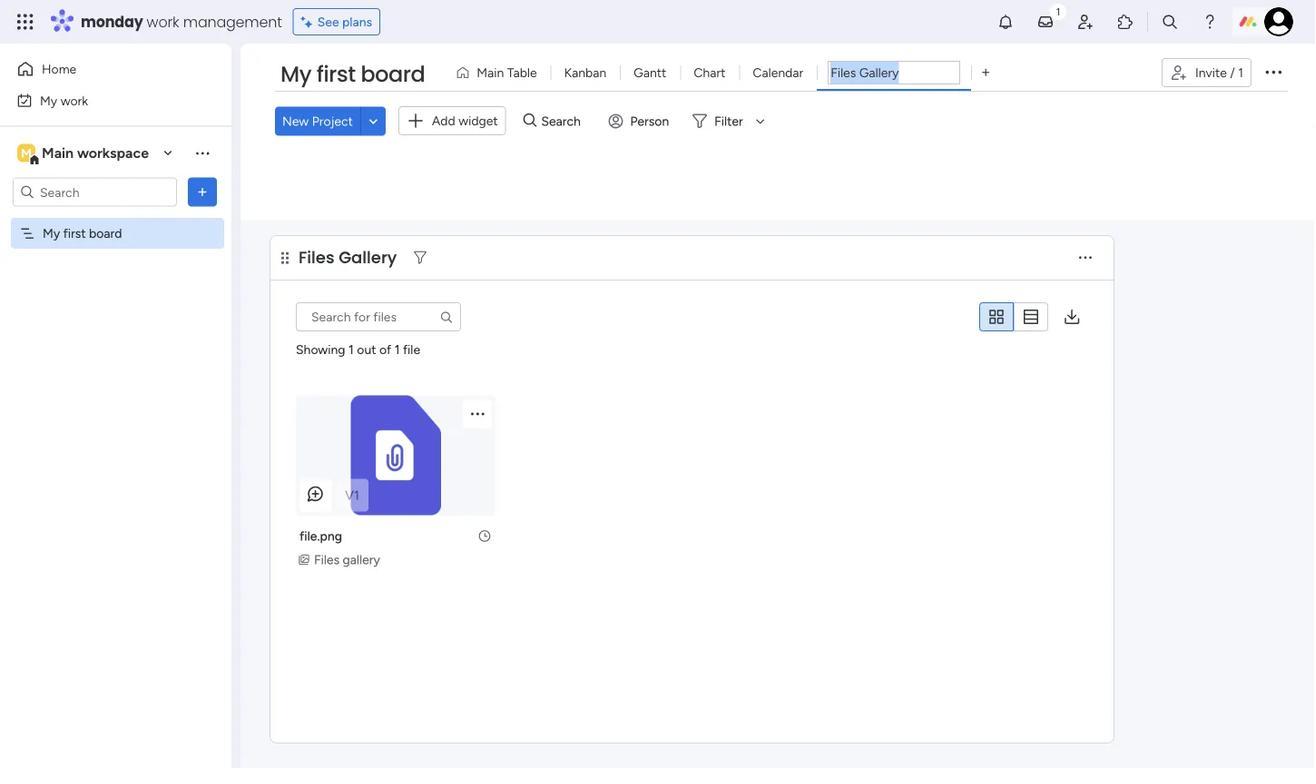 Task type: vqa. For each thing, say whether or not it's contained in the screenshot.
monday
yes



Task type: locate. For each thing, give the bounding box(es) containing it.
files down file.png
[[314, 552, 340, 567]]

1 vertical spatial files
[[314, 552, 340, 567]]

0 vertical spatial files
[[299, 246, 335, 269]]

1 horizontal spatial 1
[[395, 341, 400, 356]]

work down home
[[61, 93, 88, 108]]

workspace options image
[[193, 144, 212, 162]]

first inside my first board list box
[[63, 226, 86, 241]]

gantt button
[[620, 58, 680, 87]]

1 right of
[[395, 341, 400, 356]]

see plans
[[318, 14, 372, 30]]

1 vertical spatial my first board
[[43, 226, 122, 241]]

1
[[1239, 65, 1244, 80], [349, 341, 354, 356], [395, 341, 400, 356]]

file
[[403, 341, 420, 356]]

1 horizontal spatial my first board
[[281, 59, 425, 89]]

1 vertical spatial first
[[63, 226, 86, 241]]

select product image
[[16, 13, 35, 31]]

1 image
[[1051, 1, 1067, 21]]

my down search in workspace 'field'
[[43, 226, 60, 241]]

showing
[[296, 341, 346, 356]]

kanban button
[[551, 58, 620, 87]]

file actions image
[[469, 404, 487, 422]]

2 vertical spatial my
[[43, 226, 60, 241]]

gallery
[[339, 246, 397, 269]]

my up the new
[[281, 59, 312, 89]]

1 vertical spatial work
[[61, 93, 88, 108]]

out
[[357, 341, 376, 356]]

add widget button
[[399, 106, 506, 135]]

files gallery
[[314, 552, 380, 567]]

first up project
[[317, 59, 356, 89]]

person
[[630, 113, 669, 129]]

0 horizontal spatial work
[[61, 93, 88, 108]]

1 left out on the top of the page
[[349, 341, 354, 356]]

1 horizontal spatial work
[[147, 11, 179, 32]]

more dots image
[[1080, 251, 1092, 264]]

plans
[[342, 14, 372, 30]]

0 vertical spatial board
[[361, 59, 425, 89]]

my first board inside list box
[[43, 226, 122, 241]]

my first board up project
[[281, 59, 425, 89]]

project
[[312, 113, 353, 129]]

work inside button
[[61, 93, 88, 108]]

0 horizontal spatial my first board
[[43, 226, 122, 241]]

add view image
[[983, 66, 990, 79]]

1 horizontal spatial board
[[361, 59, 425, 89]]

1 vertical spatial board
[[89, 226, 122, 241]]

my inside my first board field
[[281, 59, 312, 89]]

kanban
[[564, 65, 607, 80]]

main right the workspace icon
[[42, 144, 74, 162]]

files for files gallery
[[314, 552, 340, 567]]

first inside my first board field
[[317, 59, 356, 89]]

management
[[183, 11, 282, 32]]

first down search in workspace 'field'
[[63, 226, 86, 241]]

None search field
[[296, 302, 461, 331]]

main left 'table'
[[477, 65, 504, 80]]

option
[[0, 217, 232, 221]]

first
[[317, 59, 356, 89], [63, 226, 86, 241]]

my
[[281, 59, 312, 89], [40, 93, 57, 108], [43, 226, 60, 241]]

angle down image
[[369, 114, 378, 128]]

inbox image
[[1037, 13, 1055, 31]]

person button
[[601, 106, 680, 136]]

0 vertical spatial my first board
[[281, 59, 425, 89]]

work right monday
[[147, 11, 179, 32]]

workspace
[[77, 144, 149, 162]]

1 horizontal spatial first
[[317, 59, 356, 89]]

download image
[[1063, 307, 1081, 326]]

board down search in workspace 'field'
[[89, 226, 122, 241]]

Search in workspace field
[[38, 182, 152, 202]]

main inside 'button'
[[477, 65, 504, 80]]

options image
[[1263, 61, 1285, 82], [193, 183, 212, 201]]

0 horizontal spatial main
[[42, 144, 74, 162]]

files inside button
[[314, 552, 340, 567]]

1 horizontal spatial options image
[[1263, 61, 1285, 82]]

0 vertical spatial first
[[317, 59, 356, 89]]

invite / 1
[[1196, 65, 1244, 80]]

0 horizontal spatial board
[[89, 226, 122, 241]]

options image right '/'
[[1263, 61, 1285, 82]]

0 vertical spatial main
[[477, 65, 504, 80]]

chart
[[694, 65, 726, 80]]

main inside workspace selection element
[[42, 144, 74, 162]]

notifications image
[[997, 13, 1015, 31]]

my work
[[40, 93, 88, 108]]

see plans button
[[293, 8, 381, 35]]

files gallery
[[299, 246, 397, 269]]

1 vertical spatial options image
[[193, 183, 212, 201]]

work for my
[[61, 93, 88, 108]]

search everything image
[[1161, 13, 1180, 31]]

monday
[[81, 11, 143, 32]]

work
[[147, 11, 179, 32], [61, 93, 88, 108]]

my down home
[[40, 93, 57, 108]]

my first board down search in workspace 'field'
[[43, 226, 122, 241]]

file.png
[[300, 528, 342, 543]]

None field
[[828, 61, 961, 84]]

board
[[361, 59, 425, 89], [89, 226, 122, 241]]

monday work management
[[81, 11, 282, 32]]

files right dapulse drag handle 3 "image"
[[299, 246, 335, 269]]

board up angle down icon
[[361, 59, 425, 89]]

my inside my work button
[[40, 93, 57, 108]]

dapulse drag handle 3 image
[[281, 251, 289, 264]]

gantt
[[634, 65, 667, 80]]

0 horizontal spatial first
[[63, 226, 86, 241]]

gallery layout group
[[980, 302, 1049, 331]]

1 vertical spatial my
[[40, 93, 57, 108]]

main
[[477, 65, 504, 80], [42, 144, 74, 162]]

my first board
[[281, 59, 425, 89], [43, 226, 122, 241]]

1 horizontal spatial main
[[477, 65, 504, 80]]

workspace image
[[17, 143, 35, 163]]

1 right '/'
[[1239, 65, 1244, 80]]

1 vertical spatial main
[[42, 144, 74, 162]]

main workspace
[[42, 144, 149, 162]]

files
[[299, 246, 335, 269], [314, 552, 340, 567]]

of
[[380, 341, 392, 356]]

Search for files search field
[[296, 302, 461, 331]]

options image down workspace options icon
[[193, 183, 212, 201]]

invite members image
[[1077, 13, 1095, 31]]

chart button
[[680, 58, 739, 87]]

board inside list box
[[89, 226, 122, 241]]

filter button
[[686, 106, 772, 136]]

0 vertical spatial my
[[281, 59, 312, 89]]

new
[[282, 113, 309, 129]]

help image
[[1201, 13, 1219, 31]]

home
[[42, 61, 76, 77]]

0 vertical spatial work
[[147, 11, 179, 32]]

2 horizontal spatial 1
[[1239, 65, 1244, 80]]



Task type: describe. For each thing, give the bounding box(es) containing it.
main table button
[[449, 58, 551, 87]]

main for main table
[[477, 65, 504, 80]]

see
[[318, 14, 339, 30]]

1 inside button
[[1239, 65, 1244, 80]]

showing 1 out of 1 file
[[296, 341, 420, 356]]

apps image
[[1117, 13, 1135, 31]]

main table
[[477, 65, 537, 80]]

arrow down image
[[750, 110, 772, 132]]

add widget
[[432, 113, 498, 128]]

gallery
[[343, 552, 380, 567]]

work for monday
[[147, 11, 179, 32]]

invite / 1 button
[[1162, 58, 1252, 87]]

new project
[[282, 113, 353, 129]]

search image
[[439, 309, 454, 324]]

my first board inside field
[[281, 59, 425, 89]]

table
[[507, 65, 537, 80]]

0 horizontal spatial options image
[[193, 183, 212, 201]]

widget
[[459, 113, 498, 128]]

invite
[[1196, 65, 1228, 80]]

main for main workspace
[[42, 144, 74, 162]]

filter
[[715, 113, 743, 129]]

my work button
[[11, 86, 195, 115]]

v2 funnel image
[[414, 251, 427, 264]]

files gallery main content
[[241, 220, 1316, 768]]

add
[[432, 113, 456, 128]]

calendar
[[753, 65, 804, 80]]

new project button
[[275, 106, 360, 136]]

Search field
[[537, 108, 591, 134]]

john smith image
[[1265, 7, 1294, 36]]

/
[[1231, 65, 1236, 80]]

board inside field
[[361, 59, 425, 89]]

calendar button
[[739, 58, 817, 87]]

0 vertical spatial options image
[[1263, 61, 1285, 82]]

my first board list box
[[0, 214, 232, 494]]

0 horizontal spatial 1
[[349, 341, 354, 356]]

m
[[21, 145, 32, 161]]

files for files gallery
[[299, 246, 335, 269]]

workspace selection element
[[17, 142, 152, 166]]

v2 search image
[[524, 111, 537, 131]]

home button
[[11, 54, 195, 84]]

my inside my first board list box
[[43, 226, 60, 241]]

files gallery button
[[296, 549, 386, 569]]

My first board field
[[276, 59, 430, 90]]

v1
[[345, 487, 359, 503]]



